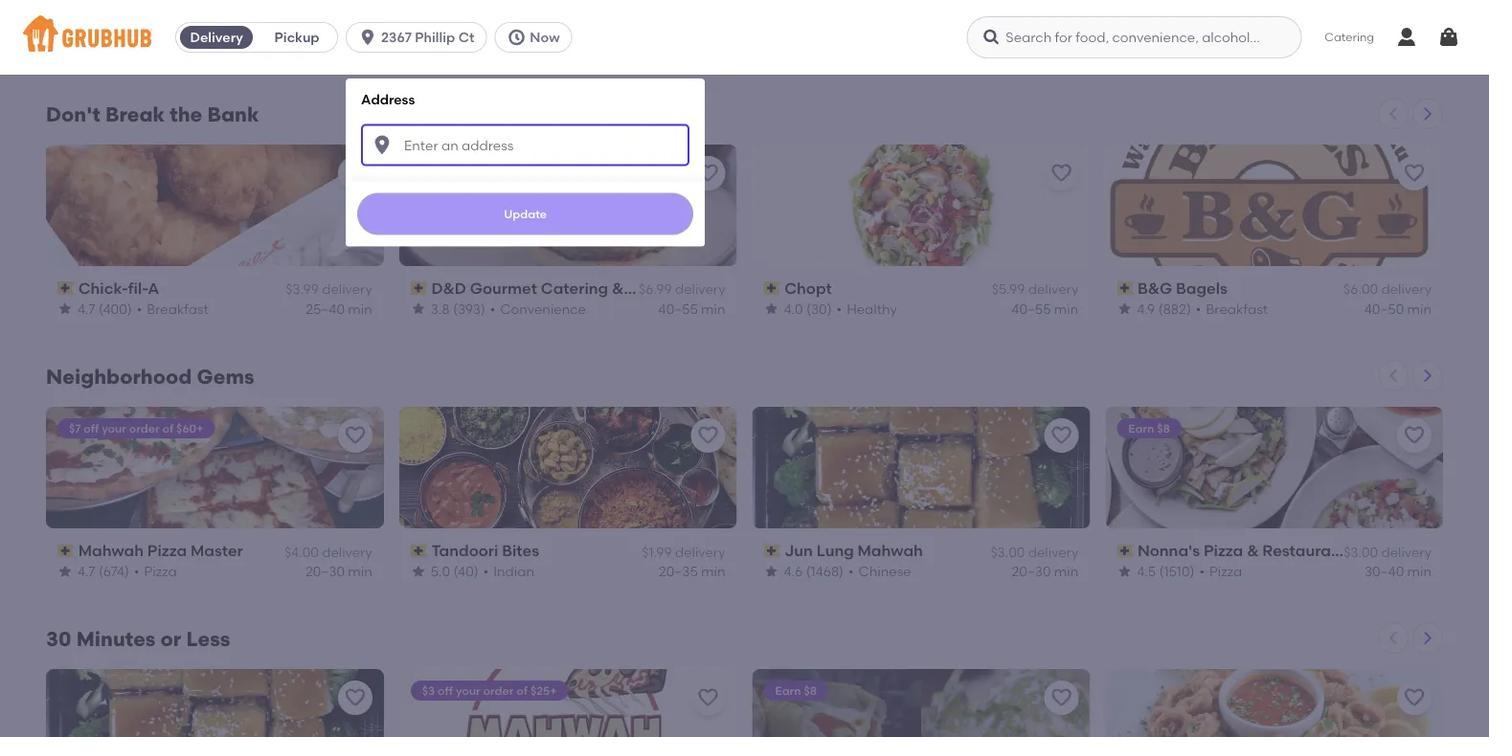 Task type: vqa. For each thing, say whether or not it's contained in the screenshot.
$3.00 delivery
yes



Task type: describe. For each thing, give the bounding box(es) containing it.
1 horizontal spatial earn $8
[[1129, 421, 1171, 435]]

don't
[[46, 102, 100, 127]]

$5.99
[[992, 281, 1026, 298]]

4.0 (30)
[[784, 301, 832, 317]]

$3 off your order of $25+
[[422, 684, 557, 698]]

4.7 (400)
[[78, 301, 132, 317]]

(40) for star icon related to subscription pass image associated with tandoori bites
[[454, 563, 479, 579]]

• convenience
[[490, 301, 586, 317]]

3.7 (3)
[[1138, 38, 1176, 55]]

$1.99 delivery for subscription pass icon related to tandoori bites
[[289, 19, 372, 35]]

40–55 min for catering
[[1365, 38, 1432, 55]]

bagels
[[1177, 279, 1228, 298]]

20–35 for subscription pass image associated with tandoori bites
[[659, 563, 698, 579]]

svg image inside '2367 phillip ct' button
[[358, 28, 378, 47]]

star icon image for b&g bagels's subscription pass image
[[1117, 301, 1133, 317]]

don't break the bank
[[46, 102, 259, 127]]

1 horizontal spatial 5.0 (40)
[[431, 563, 479, 579]]

• indian for subscription pass image associated with tandoori bites
[[484, 563, 535, 579]]

25–40
[[306, 301, 345, 317]]

1 vertical spatial lung
[[817, 542, 854, 560]]

4.0
[[784, 301, 804, 317]]

deli
[[1211, 17, 1240, 35]]

off for $3
[[438, 684, 453, 698]]

subscription pass image for jun lung mahwah
[[411, 19, 428, 33]]

star icon image for subscription pass image related to chopt
[[764, 301, 779, 317]]

30 minutes or less
[[46, 627, 230, 652]]

30
[[46, 627, 71, 652]]

main navigation navigation
[[0, 0, 1490, 738]]

$7
[[69, 421, 81, 435]]

$1.99 for subscription pass icon related to tandoori bites
[[289, 19, 319, 35]]

(882)
[[1159, 301, 1192, 317]]

$3.00 for jun lung mahwah
[[991, 544, 1026, 560]]

• healthy
[[837, 301, 898, 317]]

mahwah pizza master
[[78, 542, 243, 560]]

bank
[[207, 102, 259, 127]]

0 horizontal spatial 5.0
[[78, 38, 97, 55]]

$6.00
[[1344, 281, 1379, 298]]

(393)
[[453, 301, 486, 317]]

gourmet
[[470, 279, 537, 298]]

d&d gourmet catering & bakery
[[432, 279, 680, 298]]

subscription pass image for chestnut deli & catering
[[1117, 19, 1134, 33]]

subscription pass image for b&g bagels
[[1117, 282, 1134, 295]]

update
[[504, 207, 547, 221]]

b&g
[[1138, 279, 1173, 298]]

40–50
[[1365, 301, 1405, 317]]

d&d
[[432, 279, 467, 298]]

break
[[105, 102, 165, 127]]

pickup button
[[257, 22, 337, 53]]

$25+
[[531, 684, 557, 698]]

0 horizontal spatial mahwah
[[78, 542, 144, 560]]

pizza down mahwah pizza master on the bottom left of page
[[144, 563, 177, 579]]

jun lung mahwah for subscription pass icon associated with jun lung mahwah
[[785, 542, 924, 560]]

caret right icon image for bank
[[1421, 106, 1436, 121]]

• pizza for mahwah
[[134, 563, 177, 579]]

1 vertical spatial 5.0
[[431, 563, 450, 579]]

$6.99 delivery
[[639, 281, 726, 298]]

of for $25+
[[517, 684, 528, 698]]

indian for subscription pass image associated with tandoori bites
[[494, 563, 535, 579]]

breakfast for a
[[147, 301, 209, 317]]

0 horizontal spatial 5.0 (40)
[[78, 38, 125, 55]]

$3.99 delivery 30–45 min
[[992, 19, 1079, 55]]

ct
[[459, 29, 475, 46]]

pickup
[[275, 29, 320, 46]]

indian for subscription pass icon related to tandoori bites
[[140, 38, 181, 55]]

nonna's
[[1138, 542, 1201, 560]]

chestnut
[[1138, 17, 1207, 35]]

4.7 (674)
[[78, 563, 129, 579]]

order for $25+
[[483, 684, 514, 698]]

& for nonna's
[[1248, 542, 1259, 560]]

1 horizontal spatial • chinese
[[849, 563, 912, 579]]

chopt
[[785, 279, 832, 298]]

1 horizontal spatial 40–55
[[1012, 301, 1052, 317]]

delivery inside $3.99 delivery 30–45 min
[[1029, 19, 1079, 35]]

jun for subscription pass image inside "jun lung mahwah" link
[[432, 17, 460, 35]]

$4.00 delivery
[[284, 544, 372, 560]]

0 vertical spatial earn
[[1129, 421, 1155, 435]]

4.5 (1510)
[[1138, 563, 1195, 579]]

your for $3
[[456, 684, 481, 698]]

tandoori for subscription pass image associated with tandoori bites
[[432, 542, 499, 560]]

subscription pass image for nonna's pizza & restaurant
[[1117, 544, 1134, 558]]

4.9
[[1138, 301, 1156, 317]]

2 horizontal spatial mahwah
[[858, 542, 924, 560]]

$7 off your order of $60+
[[69, 421, 203, 435]]

1 horizontal spatial mahwah
[[505, 17, 570, 35]]

30–40 min
[[1365, 563, 1432, 579]]

0 horizontal spatial 4.6 (1468)
[[431, 38, 491, 55]]

$3.99 for $3.99 delivery 30–45 min
[[992, 19, 1026, 35]]

40–55 for catering
[[1365, 38, 1405, 55]]

(30)
[[807, 301, 832, 317]]

tandoori bites for subscription pass icon related to tandoori bites
[[78, 17, 186, 35]]

2367 phillip ct button
[[346, 22, 495, 53]]

• pizza for nonna's
[[1200, 563, 1243, 579]]

0 vertical spatial • chinese
[[496, 38, 559, 55]]

star icon image for subscription pass image associated with chestnut deli & catering
[[1117, 39, 1133, 54]]

caret left icon image for bank
[[1386, 106, 1402, 121]]

subscription pass image for jun lung mahwah
[[764, 544, 781, 558]]

0 vertical spatial 4.6
[[431, 38, 450, 55]]

• breakfast for deli
[[1181, 38, 1253, 55]]

1 horizontal spatial 4.6
[[784, 563, 803, 579]]

your for $7
[[102, 421, 126, 435]]

1 vertical spatial &
[[612, 279, 624, 298]]

• breakfast for fil-
[[137, 301, 209, 317]]

subscription pass image for chick-fil-a
[[57, 282, 74, 295]]

30–40
[[1365, 563, 1405, 579]]

chick-
[[78, 279, 128, 298]]

1 vertical spatial (1468)
[[806, 563, 844, 579]]

$3.00 delivery for jun lung mahwah
[[991, 544, 1079, 560]]

$3.00 for nonna's pizza & restaurant
[[1344, 544, 1379, 560]]

fil-
[[128, 279, 148, 298]]

0 vertical spatial lung
[[464, 17, 501, 35]]

3.7
[[1138, 38, 1155, 55]]

$1.99 delivery for subscription pass image associated with tandoori bites
[[642, 544, 726, 560]]

delivery button
[[176, 22, 257, 53]]

b&g bagels
[[1138, 279, 1228, 298]]

the
[[170, 102, 202, 127]]

save this restaurant image for d&d gourmet catering & bakery
[[697, 162, 720, 185]]

minutes
[[76, 627, 156, 652]]

star icon image for subscription pass icon related to d&d gourmet catering & bakery
[[411, 301, 426, 317]]

30–45
[[1012, 38, 1052, 55]]

$60+
[[176, 421, 203, 435]]

4.7 for don't
[[78, 301, 95, 317]]

nonna's pizza & restaurant
[[1138, 542, 1347, 560]]

$3
[[422, 684, 435, 698]]

update button
[[357, 193, 694, 235]]

3.8
[[431, 301, 450, 317]]

(3)
[[1159, 38, 1176, 55]]

gems
[[197, 365, 255, 389]]

less
[[186, 627, 230, 652]]

$3.00 delivery for nonna's pizza & restaurant
[[1344, 544, 1432, 560]]

address
[[361, 91, 415, 107]]

pizza right nonna's
[[1204, 542, 1244, 560]]

$4.00
[[284, 544, 319, 560]]

star icon image for subscription pass icon corresponding to mahwah pizza master
[[57, 564, 73, 579]]

svg image inside now button
[[507, 28, 526, 47]]

tandoori for subscription pass icon related to tandoori bites
[[78, 17, 145, 35]]

$3.99 delivery
[[286, 281, 372, 298]]



Task type: locate. For each thing, give the bounding box(es) containing it.
0 horizontal spatial 40–55 min
[[659, 301, 726, 317]]

• breakfast down bagels on the right top of the page
[[1197, 301, 1269, 317]]

$1.99 delivery
[[289, 19, 372, 35], [642, 544, 726, 560]]

1 vertical spatial $1.99
[[642, 544, 672, 560]]

save this restaurant image for chick-fil-a
[[344, 162, 367, 185]]

1 vertical spatial caret right icon image
[[1421, 369, 1436, 384]]

caret left icon image down $7.49 delivery
[[1386, 106, 1402, 121]]

0 horizontal spatial lung
[[464, 17, 501, 35]]

now button
[[495, 22, 580, 53]]

order for $60+
[[129, 421, 160, 435]]

save this restaurant image
[[1050, 162, 1073, 185], [1404, 162, 1427, 185], [344, 424, 367, 447], [697, 424, 720, 447], [1050, 424, 1073, 447], [1404, 424, 1427, 447], [697, 687, 720, 710], [1050, 687, 1073, 710], [1404, 687, 1427, 710]]

1 vertical spatial your
[[456, 684, 481, 698]]

1 vertical spatial earn
[[776, 684, 802, 698]]

svg image left 30–45
[[982, 28, 1002, 47]]

$8
[[1158, 421, 1171, 435], [804, 684, 817, 698]]

• pizza down nonna's pizza & restaurant
[[1200, 563, 1243, 579]]

• breakfast
[[1181, 38, 1253, 55], [137, 301, 209, 317], [1197, 301, 1269, 317]]

0 horizontal spatial chinese
[[506, 38, 559, 55]]

0 vertical spatial 5.0
[[78, 38, 97, 55]]

1 horizontal spatial 4.6 (1468)
[[784, 563, 844, 579]]

40–55 down $6.99 delivery
[[659, 301, 698, 317]]

catering
[[1259, 17, 1327, 35], [1325, 30, 1375, 44], [541, 279, 609, 298]]

caret left icon image for less
[[1386, 631, 1402, 646]]

of for $60+
[[162, 421, 174, 435]]

$6.00 delivery
[[1344, 281, 1432, 298]]

0 horizontal spatial 20–30
[[306, 563, 345, 579]]

jun lung mahwah link
[[411, 15, 726, 37]]

• breakfast down deli
[[1181, 38, 1253, 55]]

1 • pizza from the left
[[134, 563, 177, 579]]

1 horizontal spatial $1.99 delivery
[[642, 544, 726, 560]]

$7.49
[[1348, 19, 1379, 35]]

0 vertical spatial your
[[102, 421, 126, 435]]

20–35 min for subscription pass icon related to tandoori bites
[[306, 38, 372, 55]]

0 vertical spatial (40)
[[100, 38, 125, 55]]

0 horizontal spatial • indian
[[130, 38, 181, 55]]

subscription pass image left chestnut
[[1117, 19, 1134, 33]]

min inside $3.99 delivery 30–45 min
[[1055, 38, 1079, 55]]

1 $3.00 delivery from the left
[[991, 544, 1079, 560]]

0 vertical spatial (1468)
[[453, 38, 491, 55]]

4.9 (882)
[[1138, 301, 1192, 317]]

caret left icon image
[[1386, 106, 1402, 121], [1386, 369, 1402, 384], [1386, 631, 1402, 646]]

4.7
[[78, 301, 95, 317], [78, 563, 95, 579]]

0 horizontal spatial 4.6
[[431, 38, 450, 55]]

catering inside button
[[1325, 30, 1375, 44]]

2 caret left icon image from the top
[[1386, 369, 1402, 384]]

& left bakery
[[612, 279, 624, 298]]

0 vertical spatial caret left icon image
[[1386, 106, 1402, 121]]

chick-fil-a
[[78, 279, 159, 298]]

caret right icon image down 40–50 min
[[1421, 369, 1436, 384]]

subscription pass image left chopt
[[764, 282, 781, 295]]

pizza left master
[[147, 542, 187, 560]]

svg image right $7.49 delivery
[[1438, 26, 1461, 49]]

2367 phillip ct
[[381, 29, 475, 46]]

• breakfast down a
[[137, 301, 209, 317]]

1 horizontal spatial chinese
[[859, 563, 912, 579]]

svg image
[[1438, 26, 1461, 49], [358, 28, 378, 47], [371, 134, 394, 157]]

1 horizontal spatial off
[[438, 684, 453, 698]]

& left the restaurant
[[1248, 542, 1259, 560]]

caret right icon image
[[1421, 106, 1436, 121], [1421, 369, 1436, 384], [1421, 631, 1436, 646]]

1 horizontal spatial $1.99
[[642, 544, 672, 560]]

healthy
[[847, 301, 898, 317]]

• indian for subscription pass icon related to tandoori bites
[[130, 38, 181, 55]]

$3.99
[[992, 19, 1026, 35], [286, 281, 319, 298]]

0 horizontal spatial of
[[162, 421, 174, 435]]

1 vertical spatial 4.7
[[78, 563, 95, 579]]

1 vertical spatial $1.99 delivery
[[642, 544, 726, 560]]

2 caret right icon image from the top
[[1421, 369, 1436, 384]]

your right $3 at the bottom of the page
[[456, 684, 481, 698]]

20–30 for jun lung mahwah
[[1012, 563, 1052, 579]]

pizza down nonna's pizza & restaurant
[[1210, 563, 1243, 579]]

1 4.7 from the top
[[78, 301, 95, 317]]

$1.99 for subscription pass image associated with tandoori bites
[[642, 544, 672, 560]]

1 horizontal spatial $3.00 delivery
[[1344, 544, 1432, 560]]

star icon image for subscription pass image associated with tandoori bites
[[411, 564, 426, 579]]

1 vertical spatial off
[[438, 684, 453, 698]]

20–30 min
[[306, 563, 372, 579], [1012, 563, 1079, 579]]

0 horizontal spatial (1468)
[[453, 38, 491, 55]]

1 horizontal spatial (1468)
[[806, 563, 844, 579]]

star icon image for subscription pass icon related to tandoori bites
[[57, 39, 73, 54]]

40–50 min
[[1365, 301, 1432, 317]]

0 vertical spatial of
[[162, 421, 174, 435]]

$7.49 delivery
[[1348, 19, 1432, 35]]

1 vertical spatial • chinese
[[849, 563, 912, 579]]

(674)
[[99, 563, 129, 579]]

$6.99
[[639, 281, 672, 298]]

• pizza down mahwah pizza master on the bottom left of page
[[134, 563, 177, 579]]

1 svg image from the left
[[507, 28, 526, 47]]

25–40 min
[[306, 301, 372, 317]]

jun lung mahwah inside "jun lung mahwah" link
[[432, 17, 570, 35]]

0 vertical spatial $8
[[1158, 421, 1171, 435]]

or
[[161, 627, 181, 652]]

$3.99 for $3.99 delivery
[[286, 281, 319, 298]]

$3.99 inside $3.99 delivery 30–45 min
[[992, 19, 1026, 35]]

1 vertical spatial 4.6 (1468)
[[784, 563, 844, 579]]

chestnut deli & catering
[[1138, 17, 1327, 35]]

40–55 min down $7.49 delivery
[[1365, 38, 1432, 55]]

0 horizontal spatial $3.99
[[286, 281, 319, 298]]

(400)
[[99, 301, 132, 317]]

20–35 min for subscription pass image associated with tandoori bites
[[659, 563, 726, 579]]

1 vertical spatial earn $8
[[776, 684, 817, 698]]

1 caret right icon image from the top
[[1421, 106, 1436, 121]]

1 horizontal spatial your
[[456, 684, 481, 698]]

20–30 min for jun lung mahwah
[[1012, 563, 1079, 579]]

1 horizontal spatial jun lung mahwah
[[785, 542, 924, 560]]

breakfast for &
[[1191, 38, 1253, 55]]

bakery
[[628, 279, 680, 298]]

4.6 (1468)
[[431, 38, 491, 55], [784, 563, 844, 579]]

0 vertical spatial $1.99
[[289, 19, 319, 35]]

earn $8
[[1129, 421, 1171, 435], [776, 684, 817, 698]]

• indian
[[130, 38, 181, 55], [484, 563, 535, 579]]

1 horizontal spatial lung
[[817, 542, 854, 560]]

1 horizontal spatial 40–55 min
[[1012, 301, 1079, 317]]

$1.99
[[289, 19, 319, 35], [642, 544, 672, 560]]

2 svg image from the left
[[982, 28, 1002, 47]]

subscription pass image for tandoori bites
[[411, 544, 428, 558]]

20–30 for mahwah pizza master
[[306, 563, 345, 579]]

40–55 for &
[[659, 301, 698, 317]]

caret right icon image down $7.49 delivery
[[1421, 106, 1436, 121]]

40–55 down $5.99 delivery at the right of the page
[[1012, 301, 1052, 317]]

0 horizontal spatial earn
[[776, 684, 802, 698]]

0 vertical spatial off
[[84, 421, 99, 435]]

1 vertical spatial indian
[[494, 563, 535, 579]]

bites for subscription pass icon related to tandoori bites
[[149, 17, 186, 35]]

caret left icon image down the 30–40 min
[[1386, 631, 1402, 646]]

3.8 (393)
[[431, 301, 486, 317]]

2 • pizza from the left
[[1200, 563, 1243, 579]]

0 horizontal spatial $1.99
[[289, 19, 319, 35]]

off for $7
[[84, 421, 99, 435]]

0 vertical spatial 20–35
[[306, 38, 345, 55]]

0 horizontal spatial (40)
[[100, 38, 125, 55]]

0 horizontal spatial svg image
[[507, 28, 526, 47]]

subscription pass image inside "jun lung mahwah" link
[[411, 19, 428, 33]]

2 vertical spatial caret left icon image
[[1386, 631, 1402, 646]]

0 horizontal spatial tandoori bites
[[78, 17, 186, 35]]

1 horizontal spatial 5.0
[[431, 563, 450, 579]]

of left $25+
[[517, 684, 528, 698]]

off right $7
[[84, 421, 99, 435]]

0 vertical spatial order
[[129, 421, 160, 435]]

subscription pass image left nonna's
[[1117, 544, 1134, 558]]

save this restaurant button
[[338, 156, 372, 190], [691, 156, 726, 190], [1045, 156, 1079, 190], [1398, 156, 1432, 190], [338, 418, 372, 453], [691, 418, 726, 453], [1045, 418, 1079, 453], [1398, 418, 1432, 453], [338, 681, 372, 715], [691, 681, 726, 715], [1045, 681, 1079, 715], [1398, 681, 1432, 715]]

min
[[348, 38, 372, 55], [1055, 38, 1079, 55], [1408, 38, 1432, 55], [348, 301, 372, 317], [701, 301, 726, 317], [1055, 301, 1079, 317], [1408, 301, 1432, 317], [348, 563, 372, 579], [701, 563, 726, 579], [1055, 563, 1079, 579], [1408, 563, 1432, 579]]

20–30
[[306, 563, 345, 579], [1012, 563, 1052, 579]]

caret right icon image down the 30–40 min
[[1421, 631, 1436, 646]]

1 horizontal spatial jun
[[785, 542, 813, 560]]

4.7 for neighborhood
[[78, 563, 95, 579]]

0 vertical spatial &
[[1244, 17, 1256, 35]]

0 vertical spatial 20–35 min
[[306, 38, 372, 55]]

• breakfast for bagels
[[1197, 301, 1269, 317]]

catering button
[[1312, 16, 1388, 59]]

delivery
[[190, 29, 243, 46]]

0 vertical spatial tandoori bites
[[78, 17, 186, 35]]

restaurant
[[1263, 542, 1347, 560]]

convenience
[[500, 301, 586, 317]]

40–55 down $7.49 delivery
[[1365, 38, 1405, 55]]

$5.99 delivery
[[992, 281, 1079, 298]]

lung
[[464, 17, 501, 35], [817, 542, 854, 560]]

subscription pass image for tandoori bites
[[57, 19, 74, 33]]

subscription pass image
[[411, 19, 428, 33], [1117, 19, 1134, 33], [764, 282, 781, 295], [1117, 282, 1134, 295], [411, 544, 428, 558], [1117, 544, 1134, 558]]

bites for subscription pass image associated with tandoori bites
[[502, 542, 540, 560]]

0 vertical spatial • indian
[[130, 38, 181, 55]]

&
[[1244, 17, 1256, 35], [612, 279, 624, 298], [1248, 542, 1259, 560]]

2 20–30 min from the left
[[1012, 563, 1079, 579]]

$3.99 up 25–40
[[286, 281, 319, 298]]

(40) for star icon for subscription pass icon related to tandoori bites
[[100, 38, 125, 55]]

subscription pass image right $4.00 delivery in the bottom of the page
[[411, 544, 428, 558]]

1 vertical spatial jun
[[785, 542, 813, 560]]

1 horizontal spatial of
[[517, 684, 528, 698]]

jun
[[432, 17, 460, 35], [785, 542, 813, 560]]

earn
[[1129, 421, 1155, 435], [776, 684, 802, 698]]

0 horizontal spatial $3.00
[[991, 544, 1026, 560]]

star icon image for subscription pass image for nonna's pizza & restaurant
[[1117, 564, 1133, 579]]

jun lung mahwah for subscription pass image inside "jun lung mahwah" link
[[432, 17, 570, 35]]

0 horizontal spatial jun
[[432, 17, 460, 35]]

1 vertical spatial order
[[483, 684, 514, 698]]

your
[[102, 421, 126, 435], [456, 684, 481, 698]]

40–55 min down $5.99 delivery at the right of the page
[[1012, 301, 1079, 317]]

1 caret left icon image from the top
[[1386, 106, 1402, 121]]

0 horizontal spatial indian
[[140, 38, 181, 55]]

breakfast down bagels on the right top of the page
[[1207, 301, 1269, 317]]

40–55 min
[[1365, 38, 1432, 55], [659, 301, 726, 317], [1012, 301, 1079, 317]]

caret right icon image for less
[[1421, 631, 1436, 646]]

1 horizontal spatial tandoori bites
[[432, 542, 540, 560]]

3 caret right icon image from the top
[[1421, 631, 1436, 646]]

1 vertical spatial • indian
[[484, 563, 535, 579]]

neighborhood gems
[[46, 365, 255, 389]]

subscription pass image left 'b&g'
[[1117, 282, 1134, 295]]

• pizza
[[134, 563, 177, 579], [1200, 563, 1243, 579]]

subscription pass image for mahwah pizza master
[[57, 544, 74, 558]]

1 horizontal spatial $3.00
[[1344, 544, 1379, 560]]

20–35
[[306, 38, 345, 55], [659, 563, 698, 579]]

20–30 min for mahwah pizza master
[[306, 563, 372, 579]]

40–55 min for &
[[659, 301, 726, 317]]

4.7 left (674)
[[78, 563, 95, 579]]

a
[[148, 279, 159, 298]]

indian
[[140, 38, 181, 55], [494, 563, 535, 579]]

$3.99 delivery link
[[764, 15, 1079, 37]]

2 vertical spatial caret right icon image
[[1421, 631, 1436, 646]]

1 horizontal spatial • indian
[[484, 563, 535, 579]]

(1510)
[[1160, 563, 1195, 579]]

40–55
[[1365, 38, 1405, 55], [659, 301, 698, 317], [1012, 301, 1052, 317]]

0 vertical spatial $3.99
[[992, 19, 1026, 35]]

star icon image for chick-fil-a's subscription pass icon
[[57, 301, 73, 317]]

neighborhood
[[46, 365, 192, 389]]

master
[[191, 542, 243, 560]]

0 vertical spatial indian
[[140, 38, 181, 55]]

subscription pass image
[[57, 19, 74, 33], [57, 282, 74, 295], [411, 282, 428, 295], [57, 544, 74, 558], [764, 544, 781, 558]]

• chinese
[[496, 38, 559, 55], [849, 563, 912, 579]]

& right deli
[[1244, 17, 1256, 35]]

0 horizontal spatial $1.99 delivery
[[289, 19, 372, 35]]

5.0
[[78, 38, 97, 55], [431, 563, 450, 579]]

mahwah
[[505, 17, 570, 35], [78, 542, 144, 560], [858, 542, 924, 560]]

20–35 for subscription pass icon related to tandoori bites
[[306, 38, 345, 55]]

(1468)
[[453, 38, 491, 55], [806, 563, 844, 579]]

$3.99 up 30–45
[[992, 19, 1026, 35]]

1 20–30 min from the left
[[306, 563, 372, 579]]

3 caret left icon image from the top
[[1386, 631, 1402, 646]]

2 $3.00 from the left
[[1344, 544, 1379, 560]]

star icon image for subscription pass icon associated with jun lung mahwah
[[764, 564, 779, 579]]

4.5
[[1138, 563, 1157, 579]]

jun for subscription pass icon associated with jun lung mahwah
[[785, 542, 813, 560]]

svg image
[[507, 28, 526, 47], [982, 28, 1002, 47]]

1 vertical spatial $8
[[804, 684, 817, 698]]

2 horizontal spatial 40–55 min
[[1365, 38, 1432, 55]]

1 vertical spatial tandoori bites
[[432, 542, 540, 560]]

now
[[530, 29, 560, 46]]

4.7 down chick-
[[78, 301, 95, 317]]

breakfast down deli
[[1191, 38, 1253, 55]]

1 20–30 from the left
[[306, 563, 345, 579]]

1 vertical spatial 5.0 (40)
[[431, 563, 479, 579]]

svg image left 2367
[[358, 28, 378, 47]]

0 vertical spatial jun lung mahwah
[[432, 17, 570, 35]]

off right $3 at the bottom of the page
[[438, 684, 453, 698]]

subscription pass image left ct
[[411, 19, 428, 33]]

breakfast
[[1191, 38, 1253, 55], [147, 301, 209, 317], [1207, 301, 1269, 317]]

2 20–30 from the left
[[1012, 563, 1052, 579]]

caret left icon image down 40–50 min
[[1386, 369, 1402, 384]]

0 horizontal spatial 40–55
[[659, 301, 698, 317]]

your right $7
[[102, 421, 126, 435]]

breakfast down a
[[147, 301, 209, 317]]

1 vertical spatial bites
[[502, 542, 540, 560]]

0 horizontal spatial earn $8
[[776, 684, 817, 698]]

order left $25+
[[483, 684, 514, 698]]

0 horizontal spatial tandoori
[[78, 17, 145, 35]]

2367
[[381, 29, 412, 46]]

40–55 min down $6.99 delivery
[[659, 301, 726, 317]]

star icon image
[[57, 39, 73, 54], [411, 39, 426, 54], [1117, 39, 1133, 54], [57, 301, 73, 317], [411, 301, 426, 317], [764, 301, 779, 317], [1117, 301, 1133, 317], [57, 564, 73, 579], [411, 564, 426, 579], [764, 564, 779, 579], [1117, 564, 1133, 579]]

0 vertical spatial 4.6 (1468)
[[431, 38, 491, 55]]

order left '$60+'
[[129, 421, 160, 435]]

1 vertical spatial of
[[517, 684, 528, 698]]

0 vertical spatial jun
[[432, 17, 460, 35]]

svg image down "address"
[[371, 134, 394, 157]]

1 vertical spatial 4.6
[[784, 563, 803, 579]]

1 horizontal spatial earn
[[1129, 421, 1155, 435]]

0 vertical spatial 4.7
[[78, 301, 95, 317]]

phillip
[[415, 29, 455, 46]]

of
[[162, 421, 174, 435], [517, 684, 528, 698]]

subscription pass image for chopt
[[764, 282, 781, 295]]

20–35 min
[[306, 38, 372, 55], [659, 563, 726, 579]]

save this restaurant image
[[344, 162, 367, 185], [697, 162, 720, 185], [344, 687, 367, 710]]

0 vertical spatial 5.0 (40)
[[78, 38, 125, 55]]

2 4.7 from the top
[[78, 563, 95, 579]]

1 horizontal spatial $3.99
[[992, 19, 1026, 35]]

Enter an address search field
[[361, 124, 690, 166]]

0 vertical spatial bites
[[149, 17, 186, 35]]

delivery
[[322, 19, 372, 35], [1029, 19, 1079, 35], [1382, 19, 1432, 35], [322, 281, 372, 298], [675, 281, 726, 298], [1029, 281, 1079, 298], [1382, 281, 1432, 298], [322, 544, 372, 560], [675, 544, 726, 560], [1029, 544, 1079, 560], [1382, 544, 1432, 560]]

2 $3.00 delivery from the left
[[1344, 544, 1432, 560]]

tandoori bites for subscription pass image associated with tandoori bites
[[432, 542, 540, 560]]

svg image left now
[[507, 28, 526, 47]]

1 horizontal spatial svg image
[[982, 28, 1002, 47]]

of left '$60+'
[[162, 421, 174, 435]]

1 vertical spatial 20–35
[[659, 563, 698, 579]]

1 horizontal spatial $8
[[1158, 421, 1171, 435]]

subscription pass image for d&d gourmet catering & bakery
[[411, 282, 428, 295]]

1 $3.00 from the left
[[991, 544, 1026, 560]]

& for chestnut
[[1244, 17, 1256, 35]]



